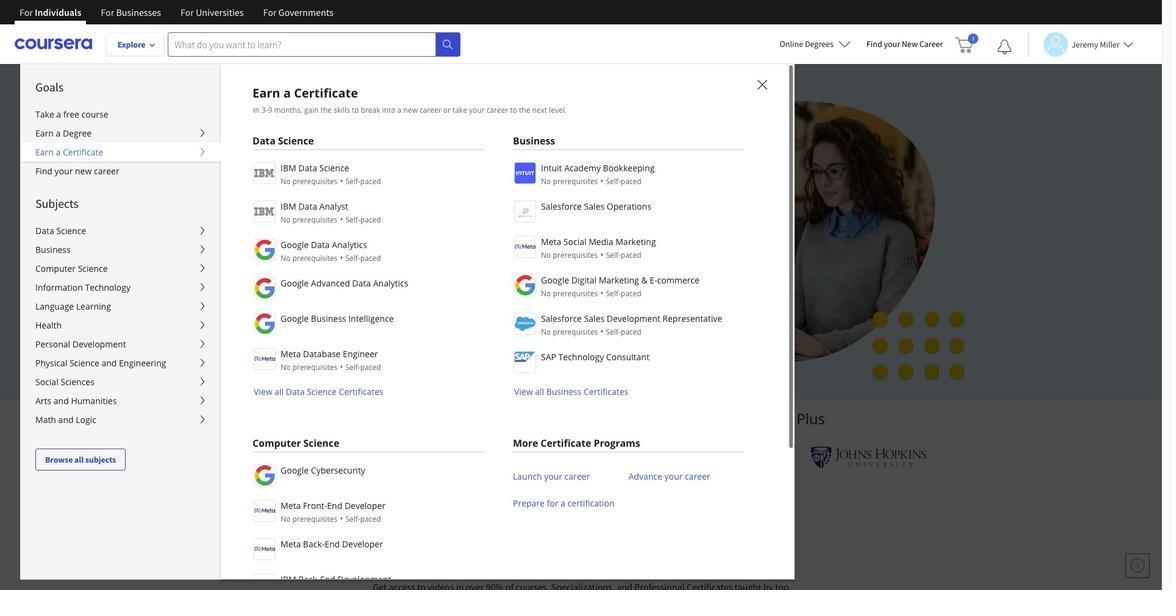 Task type: locate. For each thing, give the bounding box(es) containing it.
day left free at bottom left
[[278, 301, 294, 314]]

start
[[247, 301, 268, 314]]

computer science inside earn a certificate menu item
[[253, 437, 339, 450]]

johns hopkins university image
[[810, 447, 926, 469]]

0 horizontal spatial technology
[[85, 282, 131, 293]]

0 vertical spatial marketing
[[616, 236, 656, 248]]

engineer
[[343, 348, 378, 360]]

back- inside 'link'
[[303, 539, 325, 550]]

1 vertical spatial sales
[[584, 313, 605, 325]]

no inside salesforce sales development representative no prerequisites • self-paced
[[541, 327, 551, 337]]

humanities
[[71, 395, 117, 407]]

self- inside meta social media marketing no prerequisites • self-paced
[[606, 250, 621, 260]]

google up start 7-day free trial 'button' at the left of the page
[[281, 278, 309, 289]]

more
[[513, 437, 538, 450]]

google up front-
[[281, 465, 309, 476]]

prerequisites up anytime
[[292, 253, 337, 264]]

information
[[35, 282, 83, 293]]

launch your career
[[513, 471, 590, 483]]

1 vertical spatial social
[[35, 376, 58, 388]]

your inside explore menu element
[[55, 165, 73, 177]]

1 horizontal spatial certificate
[[294, 85, 358, 101]]

a for earn a degree
[[56, 127, 61, 139]]

prerequisites inside the ibm data analyst no prerequisites • self-paced
[[292, 215, 337, 225]]

0 horizontal spatial find
[[35, 165, 52, 177]]

earn for earn a certificate in 3-9 months, gain the skills to break into a new career or take your career to the next level.
[[253, 85, 280, 101]]

a left degree
[[56, 127, 61, 139]]

• up in
[[600, 175, 604, 187]]

science inside the computer science popup button
[[78, 263, 108, 274]]

1 horizontal spatial the
[[519, 105, 530, 115]]

0 horizontal spatial computer science
[[35, 263, 108, 274]]

self- down media at the right
[[606, 250, 621, 260]]

view all data science certificates link
[[253, 386, 384, 398]]

for left governments
[[263, 6, 277, 18]]

science inside physical science and engineering popup button
[[69, 357, 99, 369]]

all right browse
[[74, 454, 84, 465]]

0 vertical spatial back-
[[303, 539, 325, 550]]

self- down ready
[[346, 215, 360, 225]]

a inside earn a certificate popup button
[[56, 146, 61, 158]]

prerequisites up job-
[[292, 176, 337, 187]]

career
[[920, 38, 943, 49]]

prerequisites up digital
[[553, 250, 598, 260]]

all
[[275, 386, 284, 398], [535, 386, 544, 398], [74, 454, 84, 465]]

0 horizontal spatial the
[[321, 105, 332, 115]]

salesforce up sap
[[541, 313, 582, 325]]

1 vertical spatial find
[[35, 165, 52, 177]]

gain
[[304, 105, 319, 115]]

and inside 'dropdown button'
[[54, 395, 69, 407]]

1 horizontal spatial day
[[317, 330, 332, 342]]

0 horizontal spatial day
[[278, 301, 294, 314]]

and inside dropdown button
[[58, 414, 74, 426]]

new
[[403, 105, 418, 115], [75, 165, 92, 177]]

1 horizontal spatial social
[[564, 236, 587, 248]]

1 view from the left
[[254, 386, 272, 398]]

salesforce sales operations
[[541, 201, 651, 212]]

meta back-end developer
[[281, 539, 383, 550]]

google left digital
[[541, 274, 569, 286]]

new down earn a certificate
[[75, 165, 92, 177]]

0 horizontal spatial with
[[283, 330, 302, 342]]

0 horizontal spatial to
[[336, 171, 349, 189]]

business down the next
[[513, 134, 555, 148]]

0 horizontal spatial development
[[72, 339, 126, 350]]

0 vertical spatial data science
[[253, 134, 314, 148]]

• inside the meta front-end developer no prerequisites • self-paced
[[340, 513, 343, 525]]

0 vertical spatial find
[[867, 38, 882, 49]]

show notifications image
[[997, 40, 1012, 54]]

1 vertical spatial ibm
[[281, 201, 296, 212]]

list containing google cybersecurity
[[253, 464, 484, 590]]

subscription
[[259, 214, 337, 232]]

earn down earn a degree
[[35, 146, 54, 158]]

1 horizontal spatial find
[[867, 38, 882, 49]]

1 horizontal spatial technology
[[559, 351, 604, 363]]

find down earn a certificate
[[35, 165, 52, 177]]

social
[[564, 236, 587, 248], [35, 376, 58, 388]]

0 horizontal spatial computer
[[35, 263, 76, 274]]

arts and humanities
[[35, 395, 117, 407]]

0 vertical spatial technology
[[85, 282, 131, 293]]

hec paris image
[[728, 445, 771, 470]]

self- inside the ibm data analyst no prerequisites • self-paced
[[346, 215, 360, 225]]

1 horizontal spatial data science
[[253, 134, 314, 148]]

no inside the meta front-end developer no prerequisites • self-paced
[[281, 514, 291, 525]]

0 vertical spatial social
[[564, 236, 587, 248]]

certificates down sap technology consultant
[[584, 386, 628, 398]]

developer inside 'link'
[[342, 539, 383, 550]]

back-
[[303, 539, 325, 550], [298, 574, 320, 586]]

meta social media marketing no prerequisites • self-paced
[[541, 236, 656, 260]]

technology inside 'link'
[[559, 351, 604, 363]]

0 vertical spatial ibm
[[281, 162, 296, 174]]

unlimited access to 7,000+ world-class courses, hands-on projects, and job-ready certificate programs—all included in your subscription
[[227, 171, 601, 232]]

• inside intuit academy bookkeeping no prerequisites • self-paced
[[600, 175, 604, 187]]

$399
[[239, 330, 258, 342]]

0 vertical spatial certificate
[[294, 85, 358, 101]]

math
[[35, 414, 56, 426]]

social left media at the right
[[564, 236, 587, 248]]

1 sales from the top
[[584, 201, 605, 212]]

certificate inside earn a certificate in 3-9 months, gain the skills to break into a new career or take your career to the next level.
[[294, 85, 358, 101]]

data down subscription
[[311, 239, 330, 251]]

0 vertical spatial salesforce
[[541, 201, 582, 212]]

science down subjects
[[56, 225, 86, 237]]

career inside explore menu element
[[94, 165, 119, 177]]

information technology
[[35, 282, 131, 293]]

coursera
[[730, 409, 793, 429]]

1 vertical spatial technology
[[559, 351, 604, 363]]

2 vertical spatial certificate
[[541, 437, 591, 450]]

9
[[268, 105, 272, 115]]

and left logic
[[58, 414, 74, 426]]

analytics up intelligence
[[373, 278, 408, 289]]

and down personal development dropdown button
[[102, 357, 117, 369]]

end for ibm back-end development
[[320, 574, 335, 586]]

find for find your new career
[[867, 38, 882, 49]]

computer science
[[35, 263, 108, 274], [253, 437, 339, 450]]

partnername logo image inside google business intelligence link
[[254, 313, 276, 335]]

paced up & on the top right
[[621, 250, 641, 260]]

paced up the google advanced data analytics link at the left
[[360, 253, 381, 264]]

0 horizontal spatial data science
[[35, 225, 86, 237]]

0 vertical spatial computer science
[[35, 263, 108, 274]]

digital
[[571, 274, 597, 286]]

prerequisites inside meta social media marketing no prerequisites • self-paced
[[553, 250, 598, 260]]

1 horizontal spatial computer
[[253, 437, 301, 450]]

meta front-end developer no prerequisites • self-paced
[[281, 500, 385, 525]]

development inside salesforce sales development representative no prerequisites • self-paced
[[607, 313, 660, 325]]

science
[[278, 134, 314, 148], [319, 162, 349, 174], [56, 225, 86, 237], [78, 263, 108, 274], [69, 357, 99, 369], [307, 386, 337, 398], [303, 437, 339, 450]]

0 horizontal spatial social
[[35, 376, 58, 388]]

1 vertical spatial earn
[[35, 127, 54, 139]]

science down personal development
[[69, 357, 99, 369]]

technology for information
[[85, 282, 131, 293]]

2 for from the left
[[101, 6, 114, 18]]

0 vertical spatial end
[[327, 500, 342, 512]]

paced down bookkeeping
[[621, 176, 641, 187]]

marketing down salesforce sales operations link
[[616, 236, 656, 248]]

earn inside earn a certificate in 3-9 months, gain the skills to break into a new career or take your career to the next level.
[[253, 85, 280, 101]]

meta inside meta social media marketing no prerequisites • self-paced
[[541, 236, 561, 248]]

earn inside earn a certificate popup button
[[35, 146, 54, 158]]

salesforce down hands-
[[541, 201, 582, 212]]

meta inside meta database engineer no prerequisites • self-paced
[[281, 348, 301, 360]]

advanced
[[311, 278, 350, 289]]

consultant
[[606, 351, 650, 363]]

1 vertical spatial data science
[[35, 225, 86, 237]]

and
[[284, 192, 308, 211], [102, 357, 117, 369], [54, 395, 69, 407], [589, 409, 615, 429], [58, 414, 74, 426]]

2 vertical spatial earn
[[35, 146, 54, 158]]

paced up ready
[[360, 176, 381, 187]]

prerequisites down digital
[[553, 289, 598, 299]]

coursera image
[[15, 34, 92, 54]]

• inside meta social media marketing no prerequisites • self-paced
[[600, 249, 604, 260]]

for left individuals
[[20, 6, 33, 18]]

math and logic button
[[21, 411, 221, 429]]

find inside explore menu element
[[35, 165, 52, 177]]

development down meta back-end developer 'link'
[[337, 574, 391, 586]]

1 horizontal spatial all
[[275, 386, 284, 398]]

a inside earn a degree popup button
[[56, 127, 61, 139]]

your down sas image
[[665, 471, 683, 483]]

salesforce inside salesforce sales development representative no prerequisites • self-paced
[[541, 313, 582, 325]]

personal
[[35, 339, 70, 350]]

google image
[[466, 447, 532, 469]]

paced inside meta database engineer no prerequisites • self-paced
[[360, 362, 381, 373]]

your right take
[[469, 105, 485, 115]]

earn
[[253, 85, 280, 101], [35, 127, 54, 139], [35, 146, 54, 158]]

included
[[532, 192, 585, 211]]

2 salesforce from the top
[[541, 313, 582, 325]]

computer science inside popup button
[[35, 263, 108, 274]]

1 horizontal spatial analytics
[[373, 278, 408, 289]]

self- up salesforce sales development representative no prerequisites • self-paced
[[606, 289, 621, 299]]

data down subjects
[[35, 225, 54, 237]]

2 vertical spatial end
[[320, 574, 335, 586]]

to inside unlimited access to 7,000+ world-class courses, hands-on projects, and job-ready certificate programs—all included in your subscription
[[336, 171, 349, 189]]

2 ibm from the top
[[281, 201, 296, 212]]

paced down engineer
[[360, 362, 381, 373]]

science down coursera plus image
[[278, 134, 314, 148]]

business
[[513, 134, 555, 148], [35, 244, 71, 256], [311, 313, 346, 325], [546, 386, 582, 398]]

computer inside earn a certificate menu item
[[253, 437, 301, 450]]

explore menu element
[[21, 64, 221, 471]]

self- inside salesforce sales development representative no prerequisites • self-paced
[[606, 327, 621, 337]]

• down engineer
[[340, 361, 343, 373]]

courses,
[[471, 171, 523, 189]]

meta left front-
[[281, 500, 301, 512]]

1 vertical spatial certificate
[[63, 146, 103, 158]]

new right into
[[403, 105, 418, 115]]

jeremy
[[1072, 39, 1098, 50]]

1 vertical spatial end
[[325, 539, 340, 550]]

7,000+
[[352, 171, 394, 189]]

miller
[[1100, 39, 1120, 50]]

browse all subjects button
[[35, 449, 126, 471]]

prerequisites inside google digital marketing & e-commerce no prerequisites • self-paced
[[553, 289, 598, 299]]

•
[[340, 175, 343, 187], [600, 175, 604, 187], [340, 213, 343, 225], [600, 249, 604, 260], [340, 252, 343, 264], [600, 287, 604, 299], [600, 326, 604, 337], [340, 361, 343, 373], [340, 513, 343, 525]]

prerequisites up sap technology consultant
[[553, 327, 598, 337]]

data up subscription
[[298, 201, 317, 212]]

google for google business intelligence
[[281, 313, 309, 325]]

back- down the meta front-end developer no prerequisites • self-paced
[[303, 539, 325, 550]]

view up universities
[[514, 386, 533, 398]]

2 view from the left
[[514, 386, 533, 398]]

ibm inside ibm data science no prerequisites • self-paced
[[281, 162, 296, 174]]

goals
[[35, 79, 63, 95]]

day up database
[[317, 330, 332, 342]]

0 horizontal spatial view
[[254, 386, 272, 398]]

0 horizontal spatial certificate
[[63, 146, 103, 158]]

the left the next
[[519, 105, 530, 115]]

into
[[382, 105, 396, 115]]

google down subscription
[[281, 239, 309, 251]]

self- down engineer
[[346, 362, 360, 373]]

1 horizontal spatial development
[[337, 574, 391, 586]]

sales for development
[[584, 313, 605, 325]]

technology down the computer science popup button
[[85, 282, 131, 293]]

ibm up subscription
[[281, 201, 296, 212]]

list
[[253, 161, 484, 398], [513, 161, 744, 398], [253, 464, 484, 590], [513, 464, 744, 517]]

partnername logo image inside the google advanced data analytics link
[[254, 278, 276, 300]]

degree
[[63, 127, 92, 139]]

paced down ready
[[360, 215, 381, 225]]

0 vertical spatial sales
[[584, 201, 605, 212]]

for businesses
[[101, 6, 161, 18]]

sales down on
[[584, 201, 605, 212]]

prerequisites down job-
[[292, 215, 337, 225]]

science up the google cybersecurity
[[303, 437, 339, 450]]

prerequisites down front-
[[292, 514, 337, 525]]

a right for
[[561, 498, 565, 509]]

university of michigan image
[[571, 441, 603, 475]]

list containing intuit academy bookkeeping
[[513, 161, 744, 398]]

technology right sap
[[559, 351, 604, 363]]

take
[[35, 109, 54, 120]]

paced inside ibm data science no prerequisites • self-paced
[[360, 176, 381, 187]]

earn a certificate menu item
[[220, 63, 1171, 590]]

a inside take a free course link
[[56, 109, 61, 120]]

0 horizontal spatial analytics
[[332, 239, 367, 251]]

development up physical science and engineering
[[72, 339, 126, 350]]

0 vertical spatial developer
[[345, 500, 385, 512]]

1 vertical spatial marketing
[[599, 274, 639, 286]]

0 horizontal spatial certificates
[[339, 386, 384, 398]]

0 vertical spatial earn
[[253, 85, 280, 101]]

new inside explore menu element
[[75, 165, 92, 177]]

list containing launch your career
[[513, 464, 744, 517]]

1 vertical spatial developer
[[342, 539, 383, 550]]

sales
[[584, 201, 605, 212], [584, 313, 605, 325]]

language
[[35, 301, 74, 312]]

certificate for earn a certificate
[[63, 146, 103, 158]]

end inside 'link'
[[325, 539, 340, 550]]

programs
[[594, 437, 640, 450]]

1 vertical spatial back-
[[298, 574, 320, 586]]

0 vertical spatial development
[[607, 313, 660, 325]]

1 ibm from the top
[[281, 162, 296, 174]]

None search field
[[168, 32, 461, 56]]

google for google advanced data analytics
[[281, 278, 309, 289]]

to left the next
[[510, 105, 517, 115]]

ibm
[[281, 162, 296, 174], [281, 201, 296, 212], [281, 574, 296, 586]]

in
[[589, 192, 601, 211]]

and right arts
[[54, 395, 69, 407]]

computer science up information technology
[[35, 263, 108, 274]]

google for google cybersecurity
[[281, 465, 309, 476]]

meta inside the meta front-end developer no prerequisites • self-paced
[[281, 500, 301, 512]]

1 for from the left
[[20, 6, 33, 18]]

1 horizontal spatial view
[[514, 386, 533, 398]]

career down earn a certificate popup button
[[94, 165, 119, 177]]

1 vertical spatial salesforce
[[541, 313, 582, 325]]

for left universities in the left top of the page
[[181, 6, 194, 18]]

developer inside the meta front-end developer no prerequisites • self-paced
[[345, 500, 385, 512]]

0 horizontal spatial all
[[74, 454, 84, 465]]

4 for from the left
[[263, 6, 277, 18]]

3 for from the left
[[181, 6, 194, 18]]

• up sap technology consultant
[[600, 326, 604, 337]]

end inside the meta front-end developer no prerequisites • self-paced
[[327, 500, 342, 512]]

earn inside earn a degree popup button
[[35, 127, 54, 139]]

developer down google cybersecurity link
[[345, 500, 385, 512]]

ibm up projects,
[[281, 162, 296, 174]]

a
[[283, 85, 291, 101], [397, 105, 402, 115], [56, 109, 61, 120], [56, 127, 61, 139], [56, 146, 61, 158], [561, 498, 565, 509]]

science up information technology
[[78, 263, 108, 274]]

close image
[[754, 76, 770, 92]]

google inside google digital marketing & e-commerce no prerequisites • self-paced
[[541, 274, 569, 286]]

0 horizontal spatial new
[[75, 165, 92, 177]]

google inside google data analytics no prerequisites • self-paced
[[281, 239, 309, 251]]

your right launch
[[544, 471, 562, 483]]

1 certificates from the left
[[339, 386, 384, 398]]

1 horizontal spatial new
[[403, 105, 418, 115]]

1 vertical spatial development
[[72, 339, 126, 350]]

list for business
[[513, 161, 744, 398]]

representative
[[663, 313, 722, 325]]

paced up meta back-end developer 'link'
[[360, 514, 381, 525]]

end down the meta front-end developer no prerequisites • self-paced
[[325, 539, 340, 550]]

prerequisites
[[292, 176, 337, 187], [553, 176, 598, 187], [292, 215, 337, 225], [553, 250, 598, 260], [292, 253, 337, 264], [553, 289, 598, 299], [553, 327, 598, 337], [292, 362, 337, 373], [292, 514, 337, 525]]

prerequisites inside meta database engineer no prerequisites • self-paced
[[292, 362, 337, 373]]

partnername logo image
[[254, 162, 276, 184], [514, 162, 536, 184], [254, 201, 276, 223], [514, 201, 536, 223], [514, 236, 536, 258], [254, 239, 276, 261], [514, 274, 536, 296], [254, 278, 276, 300], [254, 313, 276, 335], [514, 313, 536, 335], [254, 348, 276, 370], [514, 351, 536, 373], [254, 465, 276, 487], [254, 500, 276, 522], [254, 539, 276, 561]]

2 vertical spatial ibm
[[281, 574, 296, 586]]

1 vertical spatial new
[[75, 165, 92, 177]]

start 7-day free trial
[[247, 301, 335, 314]]

paced
[[360, 176, 381, 187], [621, 176, 641, 187], [360, 215, 381, 225], [621, 250, 641, 260], [360, 253, 381, 264], [621, 289, 641, 299], [621, 327, 641, 337], [360, 362, 381, 373], [360, 514, 381, 525]]

to
[[352, 105, 359, 115], [510, 105, 517, 115], [336, 171, 349, 189]]

a left free
[[56, 109, 61, 120]]

analytics down the ibm data analyst no prerequisites • self-paced
[[332, 239, 367, 251]]

0 vertical spatial new
[[403, 105, 418, 115]]

prerequisites down database
[[292, 362, 337, 373]]

new inside earn a certificate in 3-9 months, gain the skills to break into a new career or take your career to the next level.
[[403, 105, 418, 115]]

1 vertical spatial computer
[[253, 437, 301, 450]]

and inside unlimited access to 7,000+ world-class courses, hands-on projects, and job-ready certificate programs—all included in your subscription
[[284, 192, 308, 211]]

2 horizontal spatial all
[[535, 386, 544, 398]]

1 horizontal spatial certificates
[[584, 386, 628, 398]]

certificate up find your new career
[[63, 146, 103, 158]]

find left new
[[867, 38, 882, 49]]

0 vertical spatial computer
[[35, 263, 76, 274]]

browse
[[45, 454, 73, 465]]

developer up the ibm back-end development link
[[342, 539, 383, 550]]

ibm inside the ibm data analyst no prerequisites • self-paced
[[281, 201, 296, 212]]

science down meta database engineer no prerequisites • self-paced
[[307, 386, 337, 398]]

1 salesforce from the top
[[541, 201, 582, 212]]

meta back-end developer link
[[253, 537, 484, 561]]

start 7-day free trial button
[[227, 293, 355, 322]]

self- down bookkeeping
[[606, 176, 621, 187]]

social inside popup button
[[35, 376, 58, 388]]

all inside button
[[74, 454, 84, 465]]

1 horizontal spatial computer science
[[253, 437, 339, 450]]

self- up meta back-end developer
[[346, 514, 360, 525]]

to right skills
[[352, 105, 359, 115]]

development inside dropdown button
[[72, 339, 126, 350]]

science up job-
[[319, 162, 349, 174]]

1 horizontal spatial with
[[697, 409, 727, 429]]

certification
[[568, 498, 615, 509]]

sales inside salesforce sales development representative no prerequisites • self-paced
[[584, 313, 605, 325]]

language learning
[[35, 301, 111, 312]]

or
[[443, 105, 451, 115]]

subjects
[[85, 454, 116, 465]]

self- inside meta database engineer no prerequisites • self-paced
[[346, 362, 360, 373]]

2 horizontal spatial to
[[510, 105, 517, 115]]

meta left database
[[281, 348, 301, 360]]

0 vertical spatial analytics
[[332, 239, 367, 251]]

2 the from the left
[[519, 105, 530, 115]]

partnername logo image inside salesforce sales operations link
[[514, 201, 536, 223]]

• down media at the right
[[600, 249, 604, 260]]

3 ibm from the top
[[281, 574, 296, 586]]

2 horizontal spatial certificate
[[541, 437, 591, 450]]

2 sales from the top
[[584, 313, 605, 325]]

meta down included
[[541, 236, 561, 248]]

certificate
[[294, 85, 358, 101], [63, 146, 103, 158], [541, 437, 591, 450]]

earn a certificate
[[35, 146, 103, 158]]

1 vertical spatial computer science
[[253, 437, 339, 450]]

view for data science
[[254, 386, 272, 398]]

list containing ibm data science
[[253, 161, 484, 398]]

no inside meta database engineer no prerequisites • self-paced
[[281, 362, 291, 373]]

no inside ibm data science no prerequisites • self-paced
[[281, 176, 291, 187]]

ibm back-end development
[[281, 574, 391, 586]]

data science
[[253, 134, 314, 148], [35, 225, 86, 237]]

break
[[361, 105, 380, 115]]

partnername logo image inside sap technology consultant 'link'
[[514, 351, 536, 373]]

2 horizontal spatial development
[[607, 313, 660, 325]]

course
[[81, 109, 108, 120]]

certificate inside popup button
[[63, 146, 103, 158]]

• up salesforce sales development representative no prerequisites • self-paced
[[600, 287, 604, 299]]

launch your career link
[[513, 464, 590, 490]]

1 the from the left
[[321, 105, 332, 115]]

view down /year
[[254, 386, 272, 398]]

0 vertical spatial day
[[278, 301, 294, 314]]

computer up the information
[[35, 263, 76, 274]]

no inside google digital marketing & e-commerce no prerequisites • self-paced
[[541, 289, 551, 299]]

self- inside intuit academy bookkeeping no prerequisites • self-paced
[[606, 176, 621, 187]]

science inside data science popup button
[[56, 225, 86, 237]]

meta database engineer no prerequisites • self-paced
[[281, 348, 381, 373]]

day
[[278, 301, 294, 314], [317, 330, 332, 342]]

media
[[589, 236, 613, 248]]

with left '14-'
[[283, 330, 302, 342]]

paced down & on the top right
[[621, 289, 641, 299]]

e-
[[650, 274, 657, 286]]



Task type: describe. For each thing, give the bounding box(es) containing it.
logic
[[76, 414, 96, 426]]

google advanced data analytics
[[281, 278, 408, 289]]

close image
[[755, 77, 770, 93]]

• inside meta database engineer no prerequisites • self-paced
[[340, 361, 343, 373]]

google for google data analytics no prerequisites • self-paced
[[281, 239, 309, 251]]

university of illinois at urbana-champaign image
[[236, 448, 331, 468]]

sap
[[541, 351, 556, 363]]

view all data science certificates
[[254, 386, 384, 398]]

a for earn a certificate in 3-9 months, gain the skills to break into a new career or take your career to the next level.
[[283, 85, 291, 101]]

sciences
[[61, 376, 94, 388]]

self- inside the meta front-end developer no prerequisites • self-paced
[[346, 514, 360, 525]]

skills
[[334, 105, 350, 115]]

partnername logo image inside meta back-end developer 'link'
[[254, 539, 276, 561]]

view for business
[[514, 386, 533, 398]]

front-
[[303, 500, 327, 512]]

personal development button
[[21, 335, 221, 354]]

launch
[[513, 471, 542, 483]]

14-
[[304, 330, 317, 342]]

personal development
[[35, 339, 126, 350]]

data science inside popup button
[[35, 225, 86, 237]]

in
[[253, 105, 260, 115]]

google business intelligence link
[[253, 312, 484, 335]]

world-
[[397, 171, 437, 189]]

business up $399 /year with 14-day money-back guarantee
[[311, 313, 346, 325]]

all for data science
[[275, 386, 284, 398]]

no inside meta social media marketing no prerequisites • self-paced
[[541, 250, 551, 260]]

no inside google data analytics no prerequisites • self-paced
[[281, 253, 291, 264]]

data down 3-
[[253, 134, 276, 148]]

physical
[[35, 357, 67, 369]]

take a free course
[[35, 109, 108, 120]]

next
[[532, 105, 547, 115]]

salesforce for salesforce sales development representative no prerequisites • self-paced
[[541, 313, 582, 325]]

for for individuals
[[20, 6, 33, 18]]

earn for earn a certificate
[[35, 146, 54, 158]]

trial
[[316, 301, 335, 314]]

science inside ibm data science no prerequisites • self-paced
[[319, 162, 349, 174]]

intuit academy bookkeeping no prerequisites • self-paced
[[541, 162, 655, 187]]

end for meta front-end developer no prerequisites • self-paced
[[327, 500, 342, 512]]

on
[[569, 171, 585, 189]]

meta for meta front-end developer
[[281, 500, 301, 512]]

partnername logo image inside google cybersecurity link
[[254, 465, 276, 487]]

career left or
[[420, 105, 441, 115]]

engineering
[[119, 357, 166, 369]]

ibm for ibm data analyst
[[281, 201, 296, 212]]

advance your career link
[[629, 464, 710, 490]]

anytime
[[308, 273, 343, 285]]

• inside google digital marketing & e-commerce no prerequisites • self-paced
[[600, 287, 604, 299]]

and inside popup button
[[102, 357, 117, 369]]

ibm for ibm data science
[[281, 162, 296, 174]]

career down sas image
[[685, 471, 710, 483]]

google business intelligence
[[281, 313, 394, 325]]

list for data science
[[253, 161, 484, 398]]

paced inside meta social media marketing no prerequisites • self-paced
[[621, 250, 641, 260]]

back- for meta
[[303, 539, 325, 550]]

plus
[[797, 409, 825, 429]]

developer for meta back-end developer
[[342, 539, 383, 550]]

career up prepare for a certification at bottom
[[565, 471, 590, 483]]

your inside earn a certificate in 3-9 months, gain the skills to break into a new career or take your career to the next level.
[[469, 105, 485, 115]]

computer inside popup button
[[35, 263, 76, 274]]

jeremy miller
[[1072, 39, 1120, 50]]

certificate for earn a certificate in 3-9 months, gain the skills to break into a new career or take your career to the next level.
[[294, 85, 358, 101]]

cancel
[[279, 273, 306, 285]]

meta inside 'link'
[[281, 539, 301, 550]]

advance
[[629, 471, 662, 483]]

• inside ibm data science no prerequisites • self-paced
[[340, 175, 343, 187]]

self- inside ibm data science no prerequisites • self-paced
[[346, 176, 360, 187]]

months,
[[274, 105, 302, 115]]

health button
[[21, 316, 221, 335]]

your inside unlimited access to 7,000+ world-class courses, hands-on projects, and job-ready certificate programs—all included in your subscription
[[227, 214, 256, 232]]

your for advance your career
[[665, 471, 683, 483]]

meta for meta social media marketing
[[541, 236, 561, 248]]

duke university image
[[370, 447, 427, 466]]

projects,
[[227, 192, 281, 211]]

job-
[[312, 192, 336, 211]]

degrees
[[805, 38, 834, 49]]

class
[[437, 171, 467, 189]]

a for take a free course
[[56, 109, 61, 120]]

your for find your new career
[[55, 165, 73, 177]]

end for meta back-end developer
[[325, 539, 340, 550]]

find your new career
[[35, 165, 119, 177]]

• inside salesforce sales development representative no prerequisites • self-paced
[[600, 326, 604, 337]]

commerce
[[657, 274, 700, 286]]

arts
[[35, 395, 51, 407]]

take a free course link
[[21, 105, 221, 124]]

individuals
[[35, 6, 81, 18]]

all for business
[[535, 386, 544, 398]]

your for find your new career
[[884, 38, 900, 49]]

marketing inside meta social media marketing no prerequisites • self-paced
[[616, 236, 656, 248]]

a inside prepare for a certification link
[[561, 498, 565, 509]]

shopping cart: 1 item image
[[955, 34, 978, 53]]

and up programs
[[589, 409, 615, 429]]

math and logic
[[35, 414, 96, 426]]

money-
[[334, 330, 366, 342]]

for for governments
[[263, 6, 277, 18]]

help center image
[[1130, 559, 1145, 573]]

google cybersecurity
[[281, 465, 365, 476]]

/year
[[258, 330, 281, 342]]

businesses
[[116, 6, 161, 18]]

operations
[[607, 201, 651, 212]]

view all business certificates link
[[513, 386, 628, 398]]

data science inside earn a certificate menu item
[[253, 134, 314, 148]]

paced inside google data analytics no prerequisites • self-paced
[[360, 253, 381, 264]]

find your new career link
[[860, 37, 949, 52]]

salesforce for salesforce sales operations
[[541, 201, 582, 212]]

data inside popup button
[[35, 225, 54, 237]]

data inside the ibm data analyst no prerequisites • self-paced
[[298, 201, 317, 212]]

career right take
[[487, 105, 508, 115]]

data science button
[[21, 221, 221, 240]]

day inside start 7-day free trial 'button'
[[278, 301, 294, 314]]

prerequisites inside salesforce sales development representative no prerequisites • self-paced
[[553, 327, 598, 337]]

jeremy miller button
[[1028, 32, 1133, 56]]

business inside "dropdown button"
[[35, 244, 71, 256]]

database
[[303, 348, 341, 360]]

1 vertical spatial with
[[697, 409, 727, 429]]

find for find your new career
[[35, 165, 52, 177]]

for
[[547, 498, 558, 509]]

back- for ibm
[[298, 574, 320, 586]]

list for computer science
[[253, 464, 484, 590]]

prerequisites inside intuit academy bookkeeping no prerequisites • self-paced
[[553, 176, 598, 187]]

back
[[366, 330, 387, 342]]

physical science and engineering button
[[21, 354, 221, 373]]

google digital marketing & e-commerce no prerequisites • self-paced
[[541, 274, 700, 299]]

• inside the ibm data analyst no prerequisites • self-paced
[[340, 213, 343, 225]]

information technology button
[[21, 278, 221, 297]]

universities
[[508, 409, 586, 429]]

meta for meta database engineer
[[281, 348, 301, 360]]

• inside google data analytics no prerequisites • self-paced
[[340, 252, 343, 264]]

banner navigation
[[10, 0, 343, 34]]

advance your career
[[629, 471, 710, 483]]

developer for meta front-end developer no prerequisites • self-paced
[[345, 500, 385, 512]]

$399 /year with 14-day money-back guarantee
[[239, 330, 433, 342]]

hands-
[[526, 171, 569, 189]]

prepare
[[513, 498, 545, 509]]

paced inside salesforce sales development representative no prerequisites • self-paced
[[621, 327, 641, 337]]

leading
[[454, 409, 504, 429]]

prerequisites inside ibm data science no prerequisites • self-paced
[[292, 176, 337, 187]]

earn a certificate in 3-9 months, gain the skills to break into a new career or take your career to the next level.
[[253, 85, 567, 115]]

self- inside google data analytics no prerequisites • self-paced
[[346, 253, 360, 264]]

google cybersecurity link
[[253, 464, 484, 487]]

analyst
[[319, 201, 348, 212]]

1 vertical spatial analytics
[[373, 278, 408, 289]]

guarantee
[[389, 330, 433, 342]]

analytics inside google data analytics no prerequisites • self-paced
[[332, 239, 367, 251]]

online
[[780, 38, 803, 49]]

technology for sap
[[559, 351, 604, 363]]

online degrees button
[[770, 30, 860, 57]]

free
[[63, 109, 79, 120]]

find your new career
[[867, 38, 943, 49]]

learning
[[76, 301, 111, 312]]

coursera plus image
[[227, 115, 413, 133]]

no inside the ibm data analyst no prerequisites • self-paced
[[281, 215, 291, 225]]

google advanced data analytics link
[[253, 276, 484, 300]]

paced inside intuit academy bookkeeping no prerequisites • self-paced
[[621, 176, 641, 187]]

data inside google data analytics no prerequisites • self-paced
[[311, 239, 330, 251]]

earn a certificate group
[[20, 63, 1171, 590]]

data inside ibm data science no prerequisites • self-paced
[[298, 162, 317, 174]]

data right advanced in the left of the page
[[352, 278, 371, 289]]

ready
[[336, 192, 371, 211]]

your for launch your career
[[544, 471, 562, 483]]

google for google digital marketing & e-commerce no prerequisites • self-paced
[[541, 274, 569, 286]]

salesforce sales operations link
[[513, 199, 744, 223]]

prerequisites inside google data analytics no prerequisites • self-paced
[[292, 253, 337, 264]]

marketing inside google digital marketing & e-commerce no prerequisites • self-paced
[[599, 274, 639, 286]]

a for earn a certificate
[[56, 146, 61, 158]]

computer science button
[[21, 259, 221, 278]]

more certificate programs
[[513, 437, 640, 450]]

paced inside the ibm data analyst no prerequisites • self-paced
[[360, 215, 381, 225]]

2 vertical spatial development
[[337, 574, 391, 586]]

sales for operations
[[584, 201, 605, 212]]

What do you want to learn? text field
[[168, 32, 436, 56]]

no inside intuit academy bookkeeping no prerequisites • self-paced
[[541, 176, 551, 187]]

self- inside google digital marketing & e-commerce no prerequisites • self-paced
[[606, 289, 621, 299]]

1 vertical spatial day
[[317, 330, 332, 342]]

0 vertical spatial with
[[283, 330, 302, 342]]

2 certificates from the left
[[584, 386, 628, 398]]

find your new career link
[[21, 162, 221, 181]]

for for universities
[[181, 6, 194, 18]]

a right into
[[397, 105, 402, 115]]

business up universities
[[546, 386, 582, 398]]

1 horizontal spatial to
[[352, 105, 359, 115]]

leading universities and companies with coursera plus
[[450, 409, 825, 429]]

earn for earn a degree
[[35, 127, 54, 139]]

for for businesses
[[101, 6, 114, 18]]

social inside meta social media marketing no prerequisites • self-paced
[[564, 236, 587, 248]]

sas image
[[643, 448, 689, 468]]

governments
[[279, 6, 333, 18]]

physical science and engineering
[[35, 357, 166, 369]]

prerequisites inside the meta front-end developer no prerequisites • self-paced
[[292, 514, 337, 525]]

data down database
[[286, 386, 305, 398]]

list for more certificate programs
[[513, 464, 744, 517]]

prepare for a certification link
[[513, 490, 615, 517]]

paced inside the meta front-end developer no prerequisites • self-paced
[[360, 514, 381, 525]]

paced inside google digital marketing & e-commerce no prerequisites • self-paced
[[621, 289, 641, 299]]

ibm data science no prerequisites • self-paced
[[281, 162, 381, 187]]



Task type: vqa. For each thing, say whether or not it's contained in the screenshot.
left Course link
no



